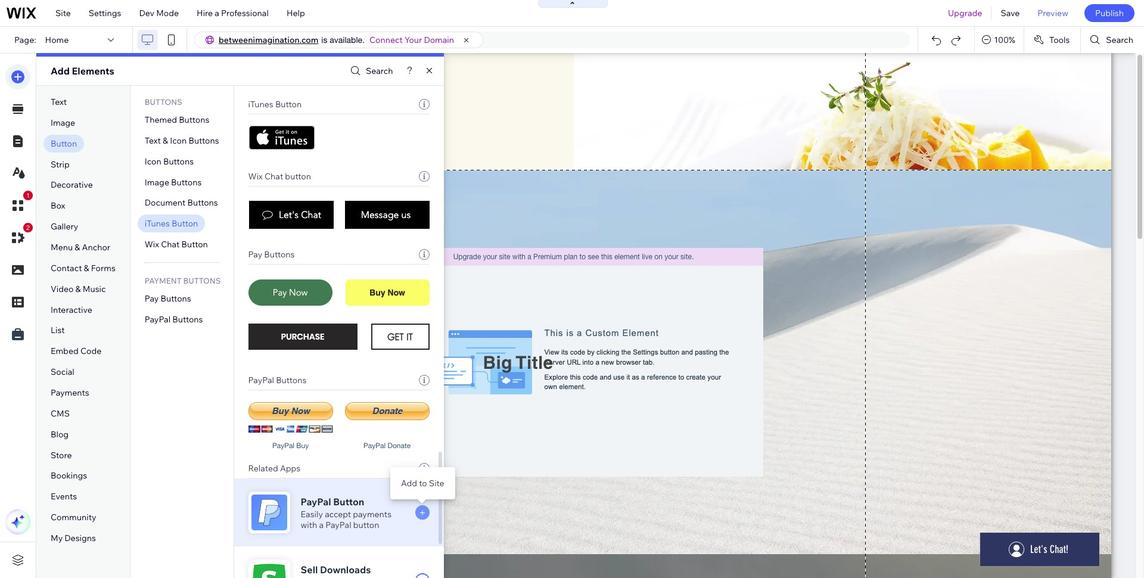 Task type: describe. For each thing, give the bounding box(es) containing it.
video & music
[[51, 284, 106, 294]]

payments
[[51, 388, 89, 398]]

payment buttons
[[145, 276, 221, 286]]

image for image
[[51, 117, 75, 128]]

& for contact
[[84, 263, 89, 274]]

is
[[322, 35, 328, 45]]

1 vertical spatial search
[[366, 66, 393, 76]]

mode
[[156, 8, 179, 18]]

domain
[[424, 35, 454, 45]]

0 vertical spatial button
[[285, 171, 311, 182]]

add elements
[[51, 65, 114, 77]]

1
[[26, 192, 30, 199]]

designs
[[65, 533, 96, 544]]

text for text
[[51, 97, 67, 107]]

add for add to site
[[401, 478, 418, 489]]

document
[[145, 198, 186, 208]]

add for add elements
[[51, 65, 70, 77]]

contact
[[51, 263, 82, 274]]

professional
[[221, 8, 269, 18]]

0 vertical spatial icon
[[170, 135, 187, 146]]

wix for wix chat button
[[145, 239, 159, 250]]

box
[[51, 201, 65, 211]]

community
[[51, 512, 96, 523]]

1 vertical spatial itunes
[[145, 218, 170, 229]]

menu
[[51, 242, 73, 253]]

connect
[[370, 35, 403, 45]]

betweenimagination.com
[[219, 35, 319, 45]]

save button
[[993, 0, 1029, 26]]

home
[[45, 35, 69, 45]]

gallery
[[51, 221, 78, 232]]

1 horizontal spatial itunes button
[[248, 99, 302, 110]]

preview
[[1038, 8, 1069, 18]]

my designs
[[51, 533, 96, 544]]

menu & anchor
[[51, 242, 110, 253]]

related
[[248, 463, 278, 474]]

save
[[1001, 8, 1020, 18]]

contact & forms
[[51, 263, 116, 274]]

0 horizontal spatial itunes button
[[145, 218, 198, 229]]

to
[[419, 478, 427, 489]]

1 button
[[5, 191, 33, 218]]

is available. connect your domain
[[322, 35, 454, 45]]

text for text & icon buttons
[[145, 135, 161, 146]]

paypal donate
[[364, 442, 411, 450]]

& for menu
[[75, 242, 80, 253]]

tools
[[1050, 35, 1071, 45]]

1 vertical spatial paypal buttons
[[248, 375, 307, 386]]

available.
[[330, 35, 365, 45]]

wix for wix chat button
[[248, 171, 263, 182]]

themed
[[145, 114, 177, 125]]

my
[[51, 533, 63, 544]]

events
[[51, 492, 77, 502]]

wix chat button
[[248, 171, 311, 182]]

0 horizontal spatial icon
[[145, 156, 161, 167]]

1 vertical spatial site
[[429, 478, 445, 489]]

sell
[[301, 564, 318, 576]]

anchor
[[82, 242, 110, 253]]

text & icon buttons
[[145, 135, 219, 146]]

1 vertical spatial pay buttons
[[145, 293, 191, 304]]

100% button
[[976, 27, 1024, 53]]

forms
[[91, 263, 116, 274]]

music
[[83, 284, 106, 294]]

1 horizontal spatial search button
[[1082, 27, 1145, 53]]

store
[[51, 450, 72, 461]]

sell downloads
[[301, 564, 371, 576]]

with
[[301, 520, 317, 531]]

apps
[[280, 463, 301, 474]]

chat for button
[[161, 239, 180, 250]]

social
[[51, 367, 74, 378]]

donate
[[388, 442, 411, 450]]

wix chat button
[[145, 239, 208, 250]]

hire a professional
[[197, 8, 269, 18]]

publish
[[1096, 8, 1125, 18]]



Task type: locate. For each thing, give the bounding box(es) containing it.
100%
[[995, 35, 1016, 45]]

button
[[275, 99, 302, 110], [51, 138, 77, 149], [172, 218, 198, 229], [182, 239, 208, 250], [333, 496, 365, 508]]

search down publish
[[1107, 35, 1134, 45]]

button inside "paypal button easily accept payments with a paypal button"
[[333, 496, 365, 508]]

image up 'strip'
[[51, 117, 75, 128]]

a right 'with'
[[319, 520, 324, 531]]

0 vertical spatial image
[[51, 117, 75, 128]]

0 vertical spatial add
[[51, 65, 70, 77]]

paypal buy
[[272, 442, 309, 450]]

1 horizontal spatial site
[[429, 478, 445, 489]]

1 vertical spatial wix
[[145, 239, 159, 250]]

1 horizontal spatial text
[[145, 135, 161, 146]]

upgrade
[[949, 8, 983, 18]]

site up home at the top left of page
[[55, 8, 71, 18]]

0 vertical spatial itunes
[[248, 99, 274, 110]]

& for text
[[163, 135, 168, 146]]

0 horizontal spatial search
[[366, 66, 393, 76]]

text
[[51, 97, 67, 107], [145, 135, 161, 146]]

button
[[285, 171, 311, 182], [353, 520, 379, 531]]

interactive
[[51, 304, 92, 315]]

1 horizontal spatial image
[[145, 177, 169, 188]]

your
[[405, 35, 422, 45]]

2 button
[[5, 223, 33, 250]]

2
[[26, 224, 30, 231]]

0 horizontal spatial pay buttons
[[145, 293, 191, 304]]

related apps
[[248, 463, 301, 474]]

easily
[[301, 509, 323, 520]]

1 horizontal spatial add
[[401, 478, 418, 489]]

themed buttons
[[145, 114, 209, 125]]

1 vertical spatial itunes button
[[145, 218, 198, 229]]

code
[[80, 346, 102, 357]]

1 vertical spatial search button
[[348, 62, 393, 80]]

0 horizontal spatial button
[[285, 171, 311, 182]]

add down home at the top left of page
[[51, 65, 70, 77]]

a right hire
[[215, 8, 219, 18]]

1 horizontal spatial a
[[319, 520, 324, 531]]

add
[[51, 65, 70, 77], [401, 478, 418, 489]]

buy
[[297, 442, 309, 450]]

embed
[[51, 346, 79, 357]]

0 vertical spatial pay
[[248, 249, 262, 260]]

accept
[[325, 509, 351, 520]]

paypal buttons
[[145, 314, 203, 325], [248, 375, 307, 386]]

bookings
[[51, 471, 87, 482]]

0 vertical spatial a
[[215, 8, 219, 18]]

0 horizontal spatial pay
[[145, 293, 159, 304]]

1 vertical spatial button
[[353, 520, 379, 531]]

pay buttons
[[248, 249, 295, 260], [145, 293, 191, 304]]

elements
[[72, 65, 114, 77]]

0 vertical spatial wix
[[248, 171, 263, 182]]

& for video
[[75, 284, 81, 294]]

chat
[[265, 171, 283, 182], [161, 239, 180, 250]]

0 horizontal spatial itunes
[[145, 218, 170, 229]]

0 horizontal spatial text
[[51, 97, 67, 107]]

pay
[[248, 249, 262, 260], [145, 293, 159, 304]]

embed code
[[51, 346, 102, 357]]

payment
[[145, 276, 182, 286]]

search button
[[1082, 27, 1145, 53], [348, 62, 393, 80]]

a inside "paypal button easily accept payments with a paypal button"
[[319, 520, 324, 531]]

1 vertical spatial chat
[[161, 239, 180, 250]]

0 horizontal spatial image
[[51, 117, 75, 128]]

1 horizontal spatial search
[[1107, 35, 1134, 45]]

paypal
[[145, 314, 171, 325], [248, 375, 274, 386], [272, 442, 295, 450], [364, 442, 386, 450], [301, 496, 331, 508], [326, 520, 352, 531]]

0 horizontal spatial a
[[215, 8, 219, 18]]

1 horizontal spatial wix
[[248, 171, 263, 182]]

itunes button
[[248, 99, 302, 110], [145, 218, 198, 229]]

dev mode
[[139, 8, 179, 18]]

dev
[[139, 8, 154, 18]]

1 vertical spatial icon
[[145, 156, 161, 167]]

1 horizontal spatial itunes
[[248, 99, 274, 110]]

button inside "paypal button easily accept payments with a paypal button"
[[353, 520, 379, 531]]

decorative
[[51, 180, 93, 190]]

image up document
[[145, 177, 169, 188]]

settings
[[89, 8, 121, 18]]

payments
[[353, 509, 392, 520]]

downloads
[[320, 564, 371, 576]]

add to site
[[401, 478, 445, 489]]

icon down themed buttons
[[170, 135, 187, 146]]

wix
[[248, 171, 263, 182], [145, 239, 159, 250]]

0 horizontal spatial paypal buttons
[[145, 314, 203, 325]]

list
[[51, 325, 65, 336]]

strip
[[51, 159, 70, 170]]

image
[[51, 117, 75, 128], [145, 177, 169, 188]]

blog
[[51, 429, 69, 440]]

help
[[287, 8, 305, 18]]

a
[[215, 8, 219, 18], [319, 520, 324, 531]]

paypal button easily accept payments with a paypal button
[[301, 496, 392, 531]]

0 vertical spatial site
[[55, 8, 71, 18]]

add left to
[[401, 478, 418, 489]]

0 vertical spatial search button
[[1082, 27, 1145, 53]]

0 horizontal spatial chat
[[161, 239, 180, 250]]

0 vertical spatial search
[[1107, 35, 1134, 45]]

search
[[1107, 35, 1134, 45], [366, 66, 393, 76]]

tools button
[[1025, 27, 1081, 53]]

video
[[51, 284, 74, 294]]

0 vertical spatial itunes button
[[248, 99, 302, 110]]

image for image buttons
[[145, 177, 169, 188]]

icon
[[170, 135, 187, 146], [145, 156, 161, 167]]

search button down connect at the left top of page
[[348, 62, 393, 80]]

& right menu
[[75, 242, 80, 253]]

search button down publish button
[[1082, 27, 1145, 53]]

1 horizontal spatial chat
[[265, 171, 283, 182]]

search down connect at the left top of page
[[366, 66, 393, 76]]

icon up image buttons
[[145, 156, 161, 167]]

0 vertical spatial text
[[51, 97, 67, 107]]

0 horizontal spatial wix
[[145, 239, 159, 250]]

1 vertical spatial text
[[145, 135, 161, 146]]

&
[[163, 135, 168, 146], [75, 242, 80, 253], [84, 263, 89, 274], [75, 284, 81, 294]]

1 horizontal spatial button
[[353, 520, 379, 531]]

cms
[[51, 408, 70, 419]]

0 horizontal spatial search button
[[348, 62, 393, 80]]

icon buttons
[[145, 156, 194, 167]]

chat for button
[[265, 171, 283, 182]]

site right to
[[429, 478, 445, 489]]

buttons
[[145, 97, 182, 107], [179, 114, 209, 125], [189, 135, 219, 146], [163, 156, 194, 167], [171, 177, 202, 188], [188, 198, 218, 208], [264, 249, 295, 260], [183, 276, 221, 286], [161, 293, 191, 304], [173, 314, 203, 325], [276, 375, 307, 386]]

preview button
[[1029, 0, 1078, 26]]

publish button
[[1085, 4, 1135, 22]]

0 horizontal spatial add
[[51, 65, 70, 77]]

1 horizontal spatial icon
[[170, 135, 187, 146]]

text down add elements
[[51, 97, 67, 107]]

0 horizontal spatial site
[[55, 8, 71, 18]]

document buttons
[[145, 198, 218, 208]]

1 horizontal spatial paypal buttons
[[248, 375, 307, 386]]

image buttons
[[145, 177, 202, 188]]

1 horizontal spatial pay buttons
[[248, 249, 295, 260]]

1 vertical spatial pay
[[145, 293, 159, 304]]

text down themed
[[145, 135, 161, 146]]

& up the icon buttons
[[163, 135, 168, 146]]

1 vertical spatial image
[[145, 177, 169, 188]]

& right video
[[75, 284, 81, 294]]

0 vertical spatial chat
[[265, 171, 283, 182]]

1 vertical spatial a
[[319, 520, 324, 531]]

& left forms
[[84, 263, 89, 274]]

hire
[[197, 8, 213, 18]]

0 vertical spatial pay buttons
[[248, 249, 295, 260]]

itunes
[[248, 99, 274, 110], [145, 218, 170, 229]]

0 vertical spatial paypal buttons
[[145, 314, 203, 325]]

1 vertical spatial add
[[401, 478, 418, 489]]

1 horizontal spatial pay
[[248, 249, 262, 260]]

site
[[55, 8, 71, 18], [429, 478, 445, 489]]



Task type: vqa. For each thing, say whether or not it's contained in the screenshot.
Image's image
yes



